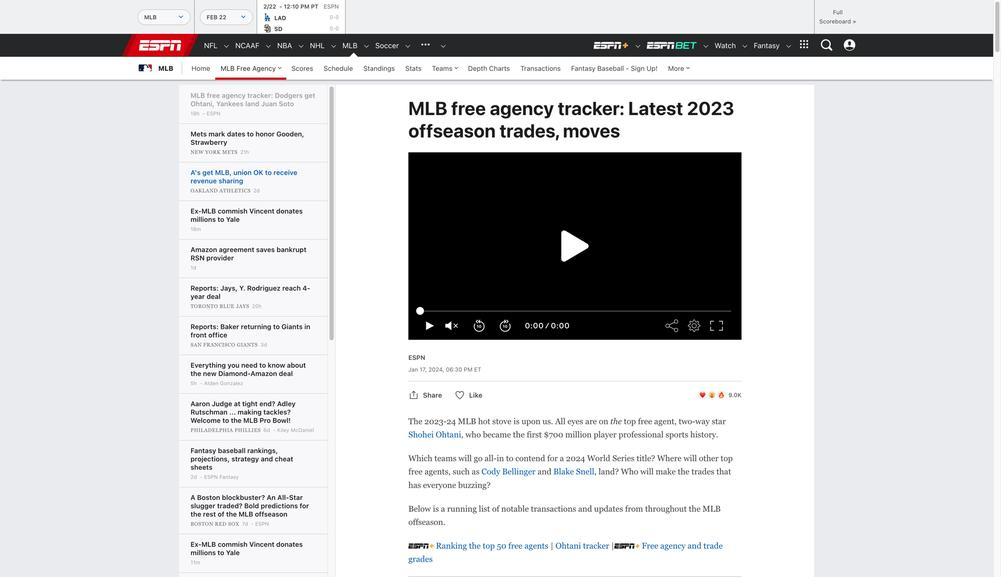Task type: describe. For each thing, give the bounding box(es) containing it.
in for all-
[[497, 454, 504, 463]]

fantasy baseball - sign up! link
[[566, 57, 663, 80]]

pt
[[311, 3, 319, 10]]

grades
[[409, 555, 433, 564]]

of inside a boston blockbuster? an all-star slugger traded? bold predictions for the rest of the mlb offseason
[[218, 510, 225, 518]]

agents
[[525, 541, 549, 551]]

to inside reports: baker returning to giants in front office san francisco giants 3d
[[273, 323, 280, 331]]

espn inside espn jan 17, 2024, 06:30 pm et
[[409, 354, 426, 361]]

aaron judge at tight end? adley rutschman ... making tackles? welcome to the mlb pro bowl!
[[191, 400, 296, 424]]

updates
[[595, 504, 624, 514]]

top inside the 2023-24 mlb hot stove is upon us. all eyes are on the top free agent, two-way star shohei ohtani , who became the first $700 million player professional sports history.
[[624, 417, 636, 426]]

amazon agreement saves bankrupt rsn provider link
[[191, 246, 307, 262]]

the inside , land? who will make the trades that has everyone buzzing?
[[678, 467, 690, 477]]

throughout
[[646, 504, 687, 514]]

slugger
[[191, 502, 216, 510]]

commish for ex-mlb commish vincent donates millions to yale 16m
[[218, 207, 248, 215]]

6d
[[264, 427, 270, 433]]

18h
[[191, 110, 200, 116]]

all-
[[278, 494, 289, 501]]

, inside the 2023-24 mlb hot stove is upon us. all eyes are on the top free agent, two-way star shohei ohtani , who became the first $700 million player professional sports history.
[[462, 430, 464, 439]]

...
[[229, 408, 236, 416]]

about
[[287, 361, 306, 369]]

9.0k button
[[689, 387, 750, 403]]

gooden,
[[277, 130, 304, 138]]

fantasy down fantasy baseball rankings, projections, strategy and cheat sheets link
[[220, 474, 239, 480]]

provider
[[207, 254, 234, 262]]

boston inside boston red sox 7d
[[191, 521, 214, 527]]

trades,
[[500, 119, 559, 142]]

1 vertical spatial mets
[[222, 149, 238, 155]]

watch
[[715, 41, 736, 50]]

the inside aaron judge at tight end? adley rutschman ... making tackles? welcome to the mlb pro bowl!
[[231, 417, 242, 424]]

upon
[[522, 417, 541, 426]]

way
[[696, 417, 710, 426]]

7d
[[242, 521, 248, 527]]

saves
[[256, 246, 275, 253]]

who
[[466, 430, 481, 439]]

mlb,
[[215, 169, 232, 176]]

ex- for ex-mlb commish vincent donates millions to yale 11m
[[191, 541, 202, 548]]

donates for ex-mlb commish vincent donates millions to yale 11m
[[276, 541, 303, 548]]

mlb free agency tracker: dodgers get ohtani, yankees land juan soto link
[[191, 91, 316, 108]]

fantasy for fantasy baseball rankings, projections, strategy and cheat sheets
[[191, 447, 216, 455]]

all-
[[485, 454, 497, 463]]

reports: for front
[[191, 323, 219, 331]]

oakland athletics link
[[191, 188, 252, 194]]

0- for lad
[[330, 14, 336, 20]]

ex- for ex-mlb commish vincent donates millions to yale 16m
[[191, 207, 202, 215]]

vincent for ex-mlb commish vincent donates millions to yale 11m
[[249, 541, 275, 548]]

2023-
[[425, 417, 447, 426]]

get inside a's get mlb, union ok to receive revenue sharing oakland athletics 2d
[[203, 169, 213, 176]]

, inside , land? who will make the trades that has everyone buzzing?
[[595, 467, 597, 477]]

charts
[[489, 64, 510, 72]]

0 for sd
[[336, 25, 339, 31]]

mlb inside ex-mlb commish vincent donates millions to yale 11m
[[202, 541, 216, 548]]

0 horizontal spatial mlb link
[[138, 57, 173, 80]]

mlb right mlb image
[[158, 64, 173, 72]]

boston inside a boston blockbuster? an all-star slugger traded? bold predictions for the rest of the mlb offseason
[[197, 494, 220, 501]]

espn right pt
[[324, 3, 339, 10]]

3d
[[261, 342, 267, 348]]

player
[[594, 430, 617, 439]]

offseason inside a boston blockbuster? an all-star slugger traded? bold predictions for the rest of the mlb offseason
[[255, 510, 288, 518]]

mlb inside ex-mlb commish vincent donates millions to yale 16m
[[202, 207, 216, 215]]

full scoreboard » link
[[818, 3, 859, 31]]

to inside mets mark dates to honor gooden, strawberry new york mets 21h
[[247, 130, 254, 138]]

such
[[453, 467, 470, 477]]

which
[[409, 454, 433, 463]]

amazon inside amazon agreement saves bankrupt rsn provider 1d
[[191, 246, 217, 253]]

11m
[[191, 560, 200, 566]]

jays
[[236, 303, 250, 309]]

ex-mlb commish vincent donates millions to yale link for ex-mlb commish vincent donates millions to yale 11m
[[191, 541, 303, 557]]

0 vertical spatial mets
[[191, 130, 207, 138]]

philadelphia
[[191, 427, 233, 433]]

4-
[[303, 284, 310, 292]]

moves
[[563, 119, 621, 142]]

9.0k
[[729, 392, 742, 398]]

strategy
[[232, 455, 259, 463]]

stats
[[406, 64, 422, 72]]

1 horizontal spatial mlb link
[[337, 34, 358, 57]]

in for giants
[[305, 323, 311, 331]]

cody bellinger link
[[482, 467, 536, 477]]

reports: jays, y. rodriguez reach 4- year deal link
[[191, 284, 310, 300]]

hot
[[478, 417, 491, 426]]

agent,
[[655, 417, 677, 426]]

offseason inside the mlb free agency tracker: latest 2023 offseason trades, moves
[[409, 119, 496, 142]]

tracker: for moves
[[558, 97, 625, 119]]

0 horizontal spatial pm
[[301, 3, 310, 10]]

the 2023-24 mlb hot stove is upon us. all eyes are on the top free agent, two-way star shohei ohtani , who became the first $700 million player professional sports history.
[[409, 417, 726, 439]]

free inside free agency and trade grades
[[642, 541, 659, 551]]

free agency and trade grades
[[409, 541, 723, 564]]

go
[[474, 454, 483, 463]]

ohtani,
[[191, 100, 215, 108]]

mlb free agency tracker: latest 2023 offseason trades, moves
[[409, 97, 735, 142]]

star
[[712, 417, 726, 426]]

2023
[[688, 97, 735, 119]]

1 horizontal spatial ohtani
[[556, 541, 581, 551]]

nhl
[[310, 41, 325, 50]]

philadelphia phillies 6d
[[191, 427, 270, 433]]

2 horizontal spatial will
[[684, 454, 697, 463]]

below
[[409, 504, 431, 514]]

bowl!
[[273, 417, 291, 424]]

san francisco giants link
[[191, 342, 260, 348]]

and inside free agency and trade grades
[[688, 541, 702, 551]]

millions for ex-mlb commish vincent donates millions to yale 16m
[[191, 215, 216, 223]]

a boston blockbuster? an all-star slugger traded? bold predictions for the rest of the mlb offseason
[[191, 494, 309, 518]]

depth charts link
[[463, 57, 516, 80]]

is inside the 2023-24 mlb hot stove is upon us. all eyes are on the top free agent, two-way star shohei ohtani , who became the first $700 million player professional sports history.
[[514, 417, 520, 426]]

schedule
[[324, 64, 353, 72]]

rutschman
[[191, 408, 228, 416]]

and left the blake
[[538, 467, 552, 477]]

agency
[[253, 64, 276, 72]]

free inside mlb free agency tracker: dodgers get ohtani, yankees land juan soto
[[207, 91, 220, 99]]

5h
[[191, 380, 197, 386]]

year
[[191, 293, 205, 300]]

shohei
[[409, 430, 434, 439]]

the inside everything you need to know about the new diamond-amazon deal
[[191, 370, 201, 377]]

mlb image
[[138, 60, 153, 76]]

top inside which teams will go all-in to contend for a 2024 world series title? where will other top free agents, such as
[[721, 454, 733, 463]]

standings link
[[358, 57, 400, 80]]

to inside ex-mlb commish vincent donates millions to yale 11m
[[218, 549, 224, 557]]

the down "traded?"
[[226, 510, 237, 518]]

2024,
[[429, 366, 445, 373]]

the right on
[[611, 417, 622, 426]]

office
[[209, 331, 228, 339]]

espn down ohtani,
[[207, 110, 221, 116]]

to inside everything you need to know about the new diamond-amazon deal
[[260, 361, 266, 369]]

agreement
[[219, 246, 255, 253]]

an
[[267, 494, 276, 501]]

dates
[[227, 130, 245, 138]]

amazon inside everything you need to know about the new diamond-amazon deal
[[251, 370, 277, 377]]

ex-mlb commish vincent donates millions to yale 11m
[[191, 541, 303, 566]]

scores link
[[286, 57, 319, 80]]

pm inside espn jan 17, 2024, 06:30 pm et
[[464, 366, 473, 373]]

notable
[[502, 504, 529, 514]]

us.
[[543, 417, 554, 426]]

y.
[[239, 284, 246, 292]]

strawberry
[[191, 138, 227, 146]]

mlb inside a boston blockbuster? an all-star slugger traded? bold predictions for the rest of the mlb offseason
[[239, 510, 253, 518]]

land
[[245, 100, 260, 108]]

juan
[[261, 100, 277, 108]]

-
[[626, 64, 629, 72]]

ok
[[254, 169, 263, 176]]

mlb inside button
[[144, 14, 157, 21]]

the down slugger
[[191, 510, 201, 518]]

reports: for year
[[191, 284, 219, 292]]

offseason.
[[409, 518, 446, 527]]

sheets
[[191, 463, 213, 471]]

bankrupt
[[277, 246, 307, 253]]

has
[[409, 480, 421, 490]]

honor
[[256, 130, 275, 138]]

0- for sd
[[330, 25, 336, 31]]

aaron judge at tight end? adley rutschman ... making tackles? welcome to the mlb pro bowl! link
[[191, 400, 296, 424]]

blockbuster?
[[222, 494, 265, 501]]



Task type: vqa. For each thing, say whether or not it's contained in the screenshot.
Is in the Below is a running list of notable transactions and updates from throughout the MLB offseason.
yes



Task type: locate. For each thing, give the bounding box(es) containing it.
0 horizontal spatial for
[[300, 502, 309, 510]]

mets up strawberry
[[191, 130, 207, 138]]

top up professional
[[624, 417, 636, 426]]

1 vertical spatial offseason
[[255, 510, 288, 518]]

boston up slugger
[[197, 494, 220, 501]]

| right agents
[[551, 541, 554, 551]]

1 horizontal spatial mets
[[222, 149, 238, 155]]

schedule link
[[319, 57, 358, 80]]

to right the need on the left of the page
[[260, 361, 266, 369]]

agency down 'throughout'
[[661, 541, 686, 551]]

1 horizontal spatial ,
[[595, 467, 597, 477]]

donates inside ex-mlb commish vincent donates millions to yale 16m
[[276, 207, 303, 215]]

2d inside a's get mlb, union ok to receive revenue sharing oakland athletics 2d
[[254, 188, 260, 194]]

free right '50'
[[509, 541, 523, 551]]

1 horizontal spatial top
[[624, 417, 636, 426]]

ohtani left tracker
[[556, 541, 581, 551]]

,
[[462, 430, 464, 439], [595, 467, 597, 477]]

ex- up 11m
[[191, 541, 202, 548]]

0 horizontal spatial will
[[459, 454, 472, 463]]

pm left pt
[[301, 3, 310, 10]]

0 vertical spatial 0-0
[[330, 14, 339, 20]]

is left upon
[[514, 417, 520, 426]]

ex-mlb commish vincent donates millions to yale link down "athletics"
[[191, 207, 303, 223]]

commish down "athletics"
[[218, 207, 248, 215]]

vincent inside ex-mlb commish vincent donates millions to yale 16m
[[249, 207, 275, 215]]

to inside a's get mlb, union ok to receive revenue sharing oakland athletics 2d
[[265, 169, 272, 176]]

0 horizontal spatial get
[[203, 169, 213, 176]]

1 vertical spatial free
[[642, 541, 659, 551]]

to right "ok"
[[265, 169, 272, 176]]

mlb inside aaron judge at tight end? adley rutschman ... making tackles? welcome to the mlb pro bowl!
[[244, 417, 258, 424]]

need
[[241, 361, 258, 369]]

0-0 for sd
[[330, 25, 339, 31]]

reports: inside reports: jays, y. rodriguez reach 4- year deal toronto blue jays 20h
[[191, 284, 219, 292]]

2 vincent from the top
[[249, 541, 275, 548]]

0 vertical spatial offseason
[[409, 119, 496, 142]]

vincent inside ex-mlb commish vincent donates millions to yale 11m
[[249, 541, 275, 548]]

espn down sheets
[[204, 474, 218, 480]]

mlb down boston red sox 'link'
[[202, 541, 216, 548]]

fantasy right watch on the top of page
[[754, 41, 780, 50]]

1 horizontal spatial in
[[497, 454, 504, 463]]

the up '5h'
[[191, 370, 201, 377]]

0 vertical spatial deal
[[207, 293, 221, 300]]

06:30
[[446, 366, 463, 373]]

the right 'throughout'
[[689, 504, 701, 514]]

to inside which teams will go all-in to contend for a 2024 world series title? where will other top free agents, such as
[[506, 454, 514, 463]]

in up cody bellinger link
[[497, 454, 504, 463]]

reach
[[282, 284, 301, 292]]

of inside below is a running list of notable transactions and updates from throughout the mlb offseason.
[[492, 504, 500, 514]]

the right ranking
[[469, 541, 481, 551]]

0 vertical spatial get
[[305, 91, 316, 99]]

in inside reports: baker returning to giants in front office san francisco giants 3d
[[305, 323, 311, 331]]

deal inside reports: jays, y. rodriguez reach 4- year deal toronto blue jays 20h
[[207, 293, 221, 300]]

donates for ex-mlb commish vincent donates millions to yale 16m
[[276, 207, 303, 215]]

agency for trades,
[[490, 97, 554, 119]]

more link
[[663, 57, 695, 80]]

mlb up trade
[[703, 504, 721, 514]]

| right tracker
[[612, 541, 615, 551]]

a
[[560, 454, 564, 463], [441, 504, 445, 514]]

0 horizontal spatial ohtani
[[436, 430, 462, 439]]

million
[[566, 430, 592, 439]]

0 vertical spatial amazon
[[191, 246, 217, 253]]

will left go
[[459, 454, 472, 463]]

fantasy inside fantasy baseball - sign up! link
[[572, 64, 596, 72]]

fantasy link
[[749, 34, 780, 57]]

free inside the mlb free agency tracker: latest 2023 offseason trades, moves
[[452, 97, 486, 119]]

free up professional
[[638, 417, 653, 426]]

0 vertical spatial yale
[[226, 215, 240, 223]]

0 horizontal spatial offseason
[[255, 510, 288, 518]]

commish down sox
[[218, 541, 248, 548]]

mlb up '7d'
[[239, 510, 253, 518]]

nfl link
[[199, 34, 218, 57]]

20h
[[252, 303, 262, 309]]

san
[[191, 342, 202, 348]]

2 donates from the top
[[276, 541, 303, 548]]

is inside below is a running list of notable transactions and updates from throughout the mlb offseason.
[[433, 504, 439, 514]]

watch link
[[710, 34, 736, 57]]

free
[[237, 64, 251, 72], [642, 541, 659, 551]]

and down rankings,
[[261, 455, 273, 463]]

the inside below is a running list of notable transactions and updates from throughout the mlb offseason.
[[689, 504, 701, 514]]

soccer
[[376, 41, 399, 50]]

, left who
[[462, 430, 464, 439]]

0 horizontal spatial agency
[[222, 91, 246, 99]]

transactions
[[521, 64, 561, 72]]

1 horizontal spatial of
[[492, 504, 500, 514]]

get up revenue
[[203, 169, 213, 176]]

free down the depth
[[452, 97, 486, 119]]

2 0- from the top
[[330, 25, 336, 31]]

free inside mlb free agency link
[[237, 64, 251, 72]]

1 donates from the top
[[276, 207, 303, 215]]

2d down "ok"
[[254, 188, 260, 194]]

1 vertical spatial 0-0
[[330, 25, 339, 31]]

ex- inside ex-mlb commish vincent donates millions to yale 11m
[[191, 541, 202, 548]]

mlb down the making
[[244, 417, 258, 424]]

making
[[238, 408, 262, 416]]

free up has
[[409, 467, 423, 477]]

1 horizontal spatial is
[[514, 417, 520, 426]]

0 vertical spatial top
[[624, 417, 636, 426]]

sd
[[275, 26, 283, 32]]

mlb inside the 2023-24 mlb hot stove is upon us. all eyes are on the top free agent, two-way star shohei ohtani , who became the first $700 million player professional sports history.
[[458, 417, 476, 426]]

1 horizontal spatial 2d
[[254, 188, 260, 194]]

2 vertical spatial top
[[483, 541, 495, 551]]

2024
[[566, 454, 586, 463]]

0 vertical spatial donates
[[276, 207, 303, 215]]

that
[[717, 467, 732, 477]]

1 horizontal spatial giants
[[282, 323, 303, 331]]

1 vertical spatial ohtani
[[556, 541, 581, 551]]

1 vertical spatial ex-
[[191, 541, 202, 548]]

1 vertical spatial vincent
[[249, 541, 275, 548]]

2 ex- from the top
[[191, 541, 202, 548]]

mlb up who
[[458, 417, 476, 426]]

adley
[[277, 400, 296, 408]]

millions inside ex-mlb commish vincent donates millions to yale 16m
[[191, 215, 216, 223]]

commish inside ex-mlb commish vincent donates millions to yale 16m
[[218, 207, 248, 215]]

1 horizontal spatial deal
[[279, 370, 293, 377]]

a left the running
[[441, 504, 445, 514]]

of up red
[[218, 510, 225, 518]]

1 vertical spatial deal
[[279, 370, 293, 377]]

get inside mlb free agency tracker: dodgers get ohtani, yankees land juan soto
[[305, 91, 316, 99]]

yale inside ex-mlb commish vincent donates millions to yale 16m
[[226, 215, 240, 223]]

mlb free agency tracker: dodgers get ohtani, yankees land juan soto
[[191, 91, 316, 108]]

»
[[853, 18, 857, 25]]

1 vertical spatial amazon
[[251, 370, 277, 377]]

agency up trades,
[[490, 97, 554, 119]]

millions up 11m
[[191, 549, 216, 557]]

agency inside free agency and trade grades
[[661, 541, 686, 551]]

0 vertical spatial ,
[[462, 430, 464, 439]]

mlb inside mlb free agency tracker: dodgers get ohtani, yankees land juan soto
[[191, 91, 205, 99]]

1 vertical spatial ex-mlb commish vincent donates millions to yale link
[[191, 541, 303, 557]]

for up the blake
[[548, 454, 558, 463]]

in inside which teams will go all-in to contend for a 2024 world series title? where will other top free agents, such as
[[497, 454, 504, 463]]

and left trade
[[688, 541, 702, 551]]

fantasy up projections,
[[191, 447, 216, 455]]

are
[[586, 417, 597, 426]]

1 vertical spatial yale
[[226, 549, 240, 557]]

vincent down "athletics"
[[249, 207, 275, 215]]

commish for ex-mlb commish vincent donates millions to yale 11m
[[218, 541, 248, 548]]

1 vertical spatial 0-
[[330, 25, 336, 31]]

0-0
[[330, 14, 339, 20], [330, 25, 339, 31]]

free up ohtani,
[[207, 91, 220, 99]]

rodriguez
[[247, 284, 281, 292]]

2 | from the left
[[612, 541, 615, 551]]

1 horizontal spatial will
[[641, 467, 654, 477]]

donates up bankrupt
[[276, 207, 303, 215]]

amazon agreement saves bankrupt rsn provider 1d
[[191, 246, 307, 271]]

a up the blake
[[560, 454, 564, 463]]

17,
[[420, 366, 427, 373]]

0 vertical spatial ex-mlb commish vincent donates millions to yale link
[[191, 207, 303, 223]]

to inside ex-mlb commish vincent donates millions to yale 16m
[[218, 215, 224, 223]]

mlb up mlb image
[[144, 14, 157, 21]]

like
[[469, 391, 483, 399]]

vincent for ex-mlb commish vincent donates millions to yale 16m
[[249, 207, 275, 215]]

0 vertical spatial giants
[[282, 323, 303, 331]]

0 vertical spatial ex-
[[191, 207, 202, 215]]

ohtani
[[436, 430, 462, 439], [556, 541, 581, 551]]

and left updates
[[579, 504, 593, 514]]

2/22
[[264, 3, 276, 10]]

ex-mlb commish vincent donates millions to yale link down '7d'
[[191, 541, 303, 557]]

mlb down teams
[[409, 97, 448, 119]]

depth
[[468, 64, 488, 72]]

mlb link left the home link
[[138, 57, 173, 80]]

0 horizontal spatial deal
[[207, 293, 221, 300]]

0 vertical spatial for
[[548, 454, 558, 463]]

mlb free agency link
[[216, 57, 286, 80]]

agency up the yankees
[[222, 91, 246, 99]]

to right returning at left bottom
[[273, 323, 280, 331]]

1 horizontal spatial free
[[642, 541, 659, 551]]

free inside which teams will go all-in to contend for a 2024 world series title? where will other top free agents, such as
[[409, 467, 423, 477]]

fantasy left baseball on the right of the page
[[572, 64, 596, 72]]

for down star
[[300, 502, 309, 510]]

ex-mlb commish vincent donates millions to yale 16m
[[191, 207, 303, 232]]

lad
[[275, 15, 286, 21]]

0 horizontal spatial of
[[218, 510, 225, 518]]

agency inside mlb free agency tracker: dodgers get ohtani, yankees land juan soto
[[222, 91, 246, 99]]

make
[[656, 467, 676, 477]]

at
[[234, 400, 241, 408]]

1 vertical spatial for
[[300, 502, 309, 510]]

pm left et
[[464, 366, 473, 373]]

2 millions from the top
[[191, 549, 216, 557]]

commish
[[218, 207, 248, 215], [218, 541, 248, 548]]

deal up toronto blue jays link
[[207, 293, 221, 300]]

0 horizontal spatial in
[[305, 323, 311, 331]]

mlb up schedule
[[343, 41, 358, 50]]

and inside fantasy baseball rankings, projections, strategy and cheat sheets
[[261, 455, 273, 463]]

0 vertical spatial 0
[[336, 14, 339, 20]]

0 horizontal spatial top
[[483, 541, 495, 551]]

teams
[[435, 454, 457, 463]]

1 horizontal spatial for
[[548, 454, 558, 463]]

0 horizontal spatial amazon
[[191, 246, 217, 253]]

deal inside everything you need to know about the new diamond-amazon deal
[[279, 370, 293, 377]]

donates inside ex-mlb commish vincent donates millions to yale 11m
[[276, 541, 303, 548]]

2 commish from the top
[[218, 541, 248, 548]]

mlb right the home link
[[221, 64, 235, 72]]

will down the title?
[[641, 467, 654, 477]]

espn right '7d'
[[255, 521, 269, 527]]

is up offseason.
[[433, 504, 439, 514]]

0 vertical spatial in
[[305, 323, 311, 331]]

get right dodgers
[[305, 91, 316, 99]]

2 ex-mlb commish vincent donates millions to yale link from the top
[[191, 541, 303, 557]]

free inside the 2023-24 mlb hot stove is upon us. all eyes are on the top free agent, two-way star shohei ohtani , who became the first $700 million player professional sports history.
[[638, 417, 653, 426]]

will inside , land? who will make the trades that has everyone buzzing?
[[641, 467, 654, 477]]

fantasy inside fantasy link
[[754, 41, 780, 50]]

to up cody bellinger link
[[506, 454, 514, 463]]

reports: jays, y. rodriguez reach 4- year deal toronto blue jays 20h
[[191, 284, 310, 309]]

0 vertical spatial free
[[237, 64, 251, 72]]

a's
[[191, 169, 201, 176]]

0 horizontal spatial is
[[433, 504, 439, 514]]

a inside which teams will go all-in to contend for a 2024 world series title? where will other top free agents, such as
[[560, 454, 564, 463]]

2 reports: from the top
[[191, 323, 219, 331]]

0 vertical spatial boston
[[197, 494, 220, 501]]

1 vertical spatial giants
[[237, 342, 258, 348]]

1 horizontal spatial get
[[305, 91, 316, 99]]

the left first
[[513, 430, 525, 439]]

agency for yankees
[[222, 91, 246, 99]]

2 horizontal spatial agency
[[661, 541, 686, 551]]

1 vertical spatial ,
[[595, 467, 597, 477]]

land?
[[599, 467, 619, 477]]

1 0 from the top
[[336, 14, 339, 20]]

0 horizontal spatial 2d
[[191, 474, 197, 480]]

reports: baker returning to giants in front office link
[[191, 323, 311, 339]]

1 horizontal spatial agency
[[490, 97, 554, 119]]

top up the that
[[721, 454, 733, 463]]

rankings,
[[247, 447, 278, 455]]

agency inside the mlb free agency tracker: latest 2023 offseason trades, moves
[[490, 97, 554, 119]]

1 vincent from the top
[[249, 207, 275, 215]]

tight
[[242, 400, 258, 408]]

commish inside ex-mlb commish vincent donates millions to yale 11m
[[218, 541, 248, 548]]

1 vertical spatial in
[[497, 454, 504, 463]]

ex- inside ex-mlb commish vincent donates millions to yale 16m
[[191, 207, 202, 215]]

2d down sheets
[[191, 474, 197, 480]]

0 vertical spatial millions
[[191, 215, 216, 223]]

soto
[[279, 100, 294, 108]]

mlb down oakland
[[202, 207, 216, 215]]

espn up jan
[[409, 354, 426, 361]]

1 horizontal spatial pm
[[464, 366, 473, 373]]

tracker: up 'land'
[[248, 91, 273, 99]]

fantasy baseball rankings, projections, strategy and cheat sheets
[[191, 447, 293, 471]]

to up philadelphia phillies link
[[223, 417, 229, 424]]

to inside aaron judge at tight end? adley rutschman ... making tackles? welcome to the mlb pro bowl!
[[223, 417, 229, 424]]

title?
[[637, 454, 656, 463]]

of right list
[[492, 504, 500, 514]]

nfl
[[204, 41, 218, 50]]

1 reports: from the top
[[191, 284, 219, 292]]

1 | from the left
[[551, 541, 554, 551]]

1 0- from the top
[[330, 14, 336, 20]]

feb
[[207, 14, 218, 21]]

the right make
[[678, 467, 690, 477]]

1 horizontal spatial a
[[560, 454, 564, 463]]

latest
[[629, 97, 684, 119]]

, left land?
[[595, 467, 597, 477]]

cody
[[482, 467, 501, 477]]

0-
[[330, 14, 336, 20], [330, 25, 336, 31]]

cody bellinger and blake snell
[[482, 467, 595, 477]]

yale down sox
[[226, 549, 240, 557]]

ex- up the 16m
[[191, 207, 202, 215]]

1 horizontal spatial offseason
[[409, 119, 496, 142]]

vincent down the bold
[[249, 541, 275, 548]]

millions
[[191, 215, 216, 223], [191, 549, 216, 557]]

1 vertical spatial millions
[[191, 549, 216, 557]]

the down ...
[[231, 417, 242, 424]]

2 0 from the top
[[336, 25, 339, 31]]

home
[[192, 64, 210, 72]]

a boston blockbuster? an all-star slugger traded? bold predictions for the rest of the mlb offseason link
[[191, 494, 309, 518]]

to down oakland athletics link
[[218, 215, 224, 223]]

in down 4-
[[305, 323, 311, 331]]

0 for lad
[[336, 14, 339, 20]]

sports
[[666, 430, 689, 439]]

1 vertical spatial is
[[433, 504, 439, 514]]

free down 'throughout'
[[642, 541, 659, 551]]

1 yale from the top
[[226, 215, 240, 223]]

0 vertical spatial ohtani
[[436, 430, 462, 439]]

giants down reports: baker returning to giants in front office link
[[237, 342, 258, 348]]

1 commish from the top
[[218, 207, 248, 215]]

1 vertical spatial commish
[[218, 541, 248, 548]]

0 vertical spatial pm
[[301, 3, 310, 10]]

0 horizontal spatial giants
[[237, 342, 258, 348]]

mlb inside below is a running list of notable transactions and updates from throughout the mlb offseason.
[[703, 504, 721, 514]]

reports: up front
[[191, 323, 219, 331]]

to
[[247, 130, 254, 138], [265, 169, 272, 176], [218, 215, 224, 223], [273, 323, 280, 331], [260, 361, 266, 369], [223, 417, 229, 424], [506, 454, 514, 463], [218, 549, 224, 557]]

2 0-0 from the top
[[330, 25, 339, 31]]

0 horizontal spatial a
[[441, 504, 445, 514]]

tracker: for land
[[248, 91, 273, 99]]

1 vertical spatial get
[[203, 169, 213, 176]]

mets left 21h
[[222, 149, 238, 155]]

donates down predictions
[[276, 541, 303, 548]]

and inside below is a running list of notable transactions and updates from throughout the mlb offseason.
[[579, 504, 593, 514]]

fantasy for fantasy
[[754, 41, 780, 50]]

1 ex-mlb commish vincent donates millions to yale link from the top
[[191, 207, 303, 223]]

feb 22
[[207, 14, 227, 21]]

tracker: inside mlb free agency tracker: dodgers get ohtani, yankees land juan soto
[[248, 91, 273, 99]]

fantasy inside fantasy baseball rankings, projections, strategy and cheat sheets
[[191, 447, 216, 455]]

judge
[[212, 400, 232, 408]]

espn jan 17, 2024, 06:30 pm et
[[409, 354, 482, 373]]

fantasy baseball rankings, projections, strategy and cheat sheets link
[[191, 447, 293, 471]]

fantasy for fantasy baseball - sign up!
[[572, 64, 596, 72]]

red
[[215, 521, 227, 527]]

free left agency on the left top
[[237, 64, 251, 72]]

yale down "athletics"
[[226, 215, 240, 223]]

1 vertical spatial 0
[[336, 25, 339, 31]]

teams
[[432, 64, 453, 72]]

1 0-0 from the top
[[330, 14, 339, 20]]

a inside below is a running list of notable transactions and updates from throughout the mlb offseason.
[[441, 504, 445, 514]]

to right dates
[[247, 130, 254, 138]]

ohtani inside the 2023-24 mlb hot stove is upon us. all eyes are on the top free agent, two-way star shohei ohtani , who became the first $700 million player professional sports history.
[[436, 430, 462, 439]]

diamond-
[[218, 370, 251, 377]]

1 horizontal spatial tracker:
[[558, 97, 625, 119]]

1 vertical spatial donates
[[276, 541, 303, 548]]

fantasy
[[754, 41, 780, 50], [572, 64, 596, 72], [191, 447, 216, 455], [220, 474, 239, 480]]

1 ex- from the top
[[191, 207, 202, 215]]

snell
[[576, 467, 595, 477]]

will up the trades
[[684, 454, 697, 463]]

yale for ex-mlb commish vincent donates millions to yale 16m
[[226, 215, 240, 223]]

for inside which teams will go all-in to contend for a 2024 world series title? where will other top free agents, such as
[[548, 454, 558, 463]]

espn fantasy
[[204, 474, 239, 480]]

0 horizontal spatial |
[[551, 541, 554, 551]]

amazon down "know"
[[251, 370, 277, 377]]

will
[[459, 454, 472, 463], [684, 454, 697, 463], [641, 467, 654, 477]]

tracker: inside the mlb free agency tracker: latest 2023 offseason trades, moves
[[558, 97, 625, 119]]

1 vertical spatial 2d
[[191, 474, 197, 480]]

1 vertical spatial top
[[721, 454, 733, 463]]

1 horizontal spatial amazon
[[251, 370, 277, 377]]

2 yale from the top
[[226, 549, 240, 557]]

millions inside ex-mlb commish vincent donates millions to yale 11m
[[191, 549, 216, 557]]

deal down "know"
[[279, 370, 293, 377]]

pm
[[301, 3, 310, 10], [464, 366, 473, 373]]

1 vertical spatial a
[[441, 504, 445, 514]]

reports: inside reports: baker returning to giants in front office san francisco giants 3d
[[191, 323, 219, 331]]

for inside a boston blockbuster? an all-star slugger traded? bold predictions for the rest of the mlb offseason
[[300, 502, 309, 510]]

mets mark dates to honor gooden, strawberry link
[[191, 130, 304, 146]]

ex-
[[191, 207, 202, 215], [191, 541, 202, 548]]

millions for ex-mlb commish vincent donates millions to yale 11m
[[191, 549, 216, 557]]

0 vertical spatial is
[[514, 417, 520, 426]]

1 vertical spatial reports:
[[191, 323, 219, 331]]

oakland
[[191, 188, 218, 194]]

running
[[447, 504, 477, 514]]

1 vertical spatial pm
[[464, 366, 473, 373]]

2 horizontal spatial top
[[721, 454, 733, 463]]

0 vertical spatial 2d
[[254, 188, 260, 194]]

0-0 for lad
[[330, 14, 339, 20]]

0 vertical spatial vincent
[[249, 207, 275, 215]]

jan
[[409, 366, 418, 373]]

everyone
[[423, 480, 457, 490]]

boston down rest
[[191, 521, 214, 527]]

0 vertical spatial 0-
[[330, 14, 336, 20]]

1 horizontal spatial |
[[612, 541, 615, 551]]

1 millions from the top
[[191, 215, 216, 223]]

22
[[219, 14, 227, 21]]

mlb link up schedule
[[337, 34, 358, 57]]

yale for ex-mlb commish vincent donates millions to yale 11m
[[226, 549, 240, 557]]

amazon
[[191, 246, 217, 253], [251, 370, 277, 377]]

1 vertical spatial boston
[[191, 521, 214, 527]]

on
[[599, 417, 609, 426]]

0 vertical spatial reports:
[[191, 284, 219, 292]]

ex-mlb commish vincent donates millions to yale link for ex-mlb commish vincent donates millions to yale 16m
[[191, 207, 303, 223]]

0 vertical spatial commish
[[218, 207, 248, 215]]

0 vertical spatial a
[[560, 454, 564, 463]]

pro
[[260, 417, 271, 424]]

amazon up rsn
[[191, 246, 217, 253]]

0 horizontal spatial ,
[[462, 430, 464, 439]]

yale inside ex-mlb commish vincent donates millions to yale 11m
[[226, 549, 240, 557]]

mlb inside the mlb free agency tracker: latest 2023 offseason trades, moves
[[409, 97, 448, 119]]



